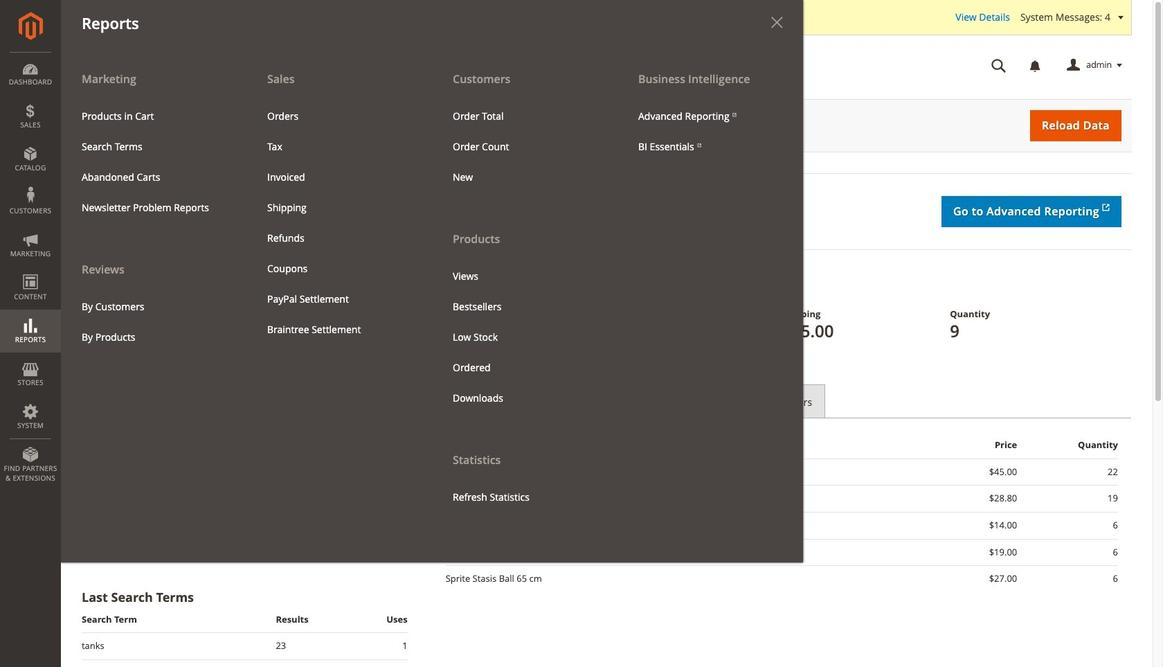 Task type: vqa. For each thing, say whether or not it's contained in the screenshot.
Magento Admin Panel Image
yes



Task type: locate. For each thing, give the bounding box(es) containing it.
menu bar
[[0, 0, 803, 562]]

menu
[[61, 64, 803, 562], [61, 64, 247, 352], [432, 64, 618, 512], [71, 101, 236, 223], [257, 101, 422, 345], [443, 101, 607, 192], [628, 101, 793, 162], [443, 261, 607, 413], [71, 291, 236, 352]]

magento admin panel image
[[18, 12, 43, 40]]



